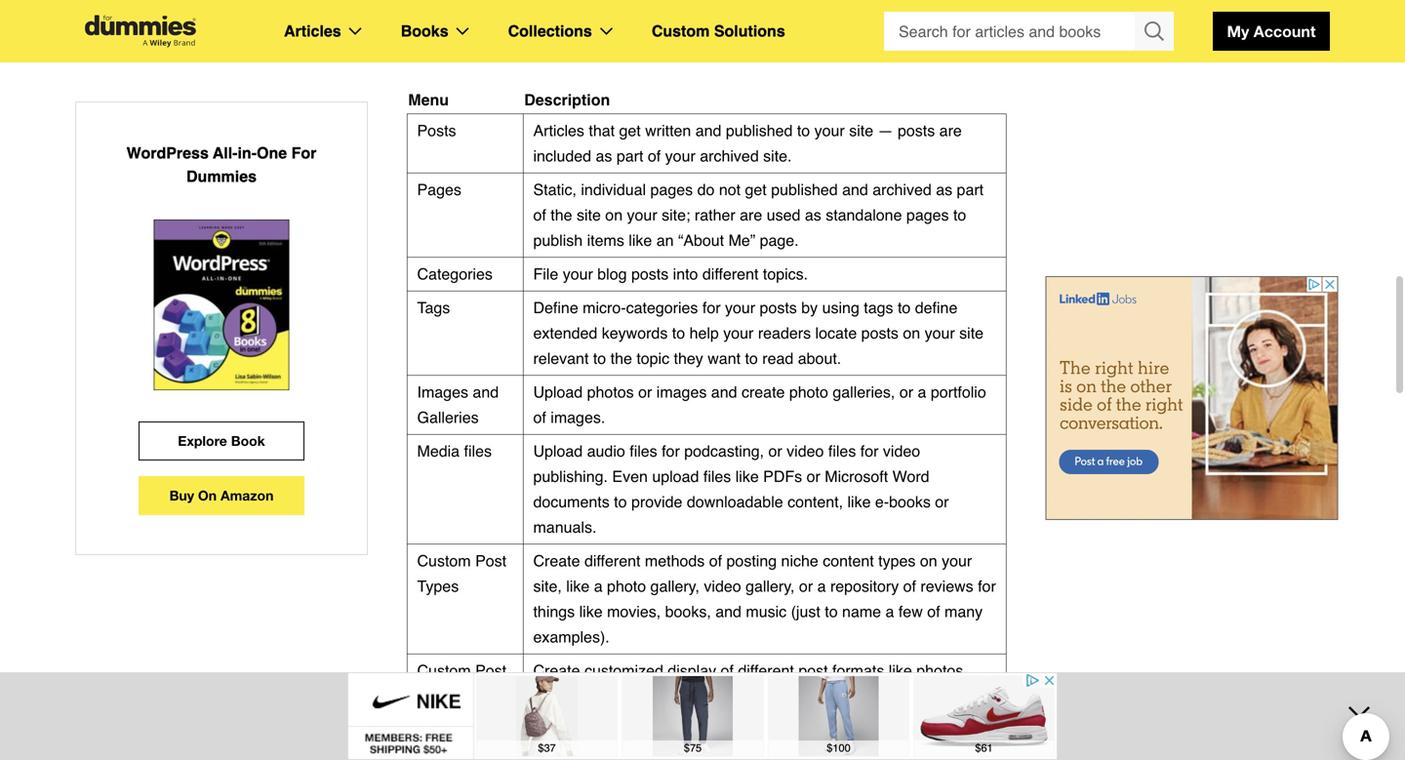 Task type: describe. For each thing, give the bounding box(es) containing it.
files down podcasting,
[[704, 468, 731, 486]]

links,
[[635, 687, 671, 705]]

not
[[719, 181, 741, 199]]

music
[[746, 603, 787, 621]]

a left few
[[886, 603, 895, 621]]

like inside static, individual pages do not get published and archived as part of the site on your site; rather are used as standalone pages to publish items like an "about me" page.
[[629, 231, 652, 249]]

define
[[533, 299, 579, 317]]

a inside upload photos or images and create photo galleries, or a portfolio of images.
[[918, 383, 927, 401]]

one
[[257, 144, 287, 162]]

display
[[668, 662, 717, 680]]

content,
[[788, 493, 843, 511]]

used
[[767, 206, 801, 224]]

images
[[417, 383, 469, 401]]

dummies
[[186, 167, 257, 185]]

on inside define micro-categories for your posts by using tags to define extended keywords to help your readers locate posts on your site relevant to the topic they want to read about.
[[903, 324, 921, 342]]

1 horizontal spatial pages
[[907, 206, 949, 224]]

different inside use custom fields to attach different post metadata to individual posts and pages, like your current mood, what you're currentl
[[725, 721, 781, 739]]

0 horizontal spatial pages
[[651, 181, 693, 199]]

site inside articles that get written and published to your site — posts are included as part of your archived site.
[[849, 122, 874, 140]]

using
[[822, 299, 860, 317]]

galleries,
[[833, 383, 895, 401]]

mood,
[[772, 746, 816, 760]]

posting
[[727, 552, 777, 570]]

get inside static, individual pages do not get published and archived as part of the site on your site; rather are used as standalone pages to publish items like an "about me" page.
[[745, 181, 767, 199]]

buy
[[169, 488, 194, 504]]

site inside define micro-categories for your posts by using tags to define extended keywords to help your readers locate posts on your site relevant to the topic they want to read about.
[[960, 324, 984, 342]]

e-
[[876, 493, 889, 511]]

that
[[589, 122, 615, 140]]

posts left into on the left of page
[[632, 265, 669, 283]]

define micro-categories for your posts by using tags to define extended keywords to help your readers locate posts on your site relevant to the topic they want to read about.
[[533, 299, 984, 368]]

even
[[612, 468, 648, 486]]

on
[[198, 488, 217, 504]]

buy on amazon
[[169, 488, 274, 504]]

account
[[1254, 22, 1316, 41]]

logo image
[[75, 15, 206, 47]]

to left help
[[672, 324, 685, 342]]

what
[[820, 746, 853, 760]]

file
[[533, 265, 559, 283]]

site;
[[662, 206, 691, 224]]

1 vertical spatial advertisement element
[[348, 673, 1058, 760]]

posts inside articles that get written and published to your site — posts are included as part of your archived site.
[[898, 122, 935, 140]]

reviews
[[921, 577, 974, 595]]

like up "examples)."
[[579, 603, 603, 621]]

my account link
[[1213, 12, 1330, 51]]

categories
[[417, 265, 493, 283]]

to right fields
[[661, 721, 674, 739]]

file your blog posts into different topics.
[[533, 265, 808, 283]]

post for custom post types
[[475, 552, 507, 570]]

the inside define micro-categories for your posts by using tags to define extended keywords to help your readers locate posts on your site relevant to the topic they want to read about.
[[611, 349, 632, 368]]

(just
[[791, 603, 821, 621]]

on.
[[780, 687, 802, 705]]

standalone
[[826, 206, 902, 224]]

extended
[[533, 324, 598, 342]]

of inside static, individual pages do not get published and archived as part of the site on your site; rather are used as standalone pages to publish items like an "about me" page.
[[533, 206, 546, 224]]

as inside articles that get written and published to your site — posts are included as part of your archived site.
[[596, 147, 612, 165]]

fields
[[620, 721, 657, 739]]

like up the "downloadable"
[[736, 468, 759, 486]]

or inside create different methods of posting niche content types on your site, like a photo gallery, video gallery, or a repository of reviews for things like movies, books, and music (just to name a few of many examples).
[[799, 577, 813, 595]]

to inside upload audio files for podcasting, or video files for video publishing. even upload files like pdfs or microsoft word documents to provide downloadable content, like e-books or manuals.
[[614, 493, 627, 511]]

page.
[[760, 231, 799, 249]]

many
[[945, 603, 983, 621]]

or right galleries,
[[900, 383, 914, 401]]

readers
[[758, 324, 811, 342]]

keywords
[[602, 324, 668, 342]]

posts
[[417, 122, 456, 140]]

wordpress
[[127, 144, 209, 162]]

custom for custom fields
[[417, 721, 471, 739]]

2 horizontal spatial as
[[936, 181, 953, 199]]

custom for custom solutions
[[652, 22, 710, 40]]

images
[[657, 383, 707, 401]]

1 horizontal spatial as
[[805, 206, 822, 224]]

different down the me"
[[703, 265, 759, 283]]

get inside articles that get written and published to your site — posts are included as part of your archived site.
[[619, 122, 641, 140]]

individual inside static, individual pages do not get published and archived as part of the site on your site; rather are used as standalone pages to publish items like an "about me" page.
[[581, 181, 646, 199]]

tags
[[864, 299, 894, 317]]

in-
[[238, 144, 257, 162]]

tags
[[417, 299, 450, 317]]

into
[[673, 265, 698, 283]]

do
[[698, 181, 715, 199]]

files right media
[[464, 442, 492, 460]]

photos,
[[917, 662, 968, 680]]

site.
[[763, 147, 792, 165]]

formats
[[417, 687, 475, 705]]

custom solutions link
[[652, 19, 786, 44]]

attach
[[678, 721, 721, 739]]

downloadable
[[687, 493, 783, 511]]

or down topic
[[638, 383, 652, 401]]

menu
[[408, 91, 449, 109]]

custom fields
[[417, 721, 471, 760]]

books
[[401, 22, 449, 40]]

upload
[[652, 468, 699, 486]]

of inside articles that get written and published to your site — posts are included as part of your archived site.
[[648, 147, 661, 165]]

a right site,
[[594, 577, 603, 595]]

on inside static, individual pages do not get published and archived as part of the site on your site; rather are used as standalone pages to publish items like an "about me" page.
[[605, 206, 623, 224]]

quotes,
[[533, 687, 585, 705]]

name
[[842, 603, 882, 621]]

fields
[[417, 746, 459, 760]]

they
[[674, 349, 704, 368]]

images and galleries
[[417, 383, 499, 427]]

word
[[893, 468, 930, 486]]

published inside static, individual pages do not get published and archived as part of the site on your site; rather are used as standalone pages to publish items like an "about me" page.
[[771, 181, 838, 199]]

files up microsoft
[[829, 442, 856, 460]]

Search for articles and books text field
[[884, 12, 1137, 51]]

different inside create different methods of posting niche content types on your site, like a photo gallery, video gallery, or a repository of reviews for things like movies, books, and music (just to name a few of many examples).
[[585, 552, 641, 570]]

locate
[[816, 324, 857, 342]]

media files
[[417, 442, 492, 460]]

explore
[[178, 433, 227, 449]]

different inside "create customized display of different post formats like photos, quotes, posts, links, videos, and so on."
[[738, 662, 794, 680]]

for inside define micro-categories for your posts by using tags to define extended keywords to help your readers locate posts on your site relevant to the topic they want to read about.
[[703, 299, 721, 317]]

galleries
[[417, 409, 479, 427]]

like inside "create customized display of different post formats like photos, quotes, posts, links, videos, and so on."
[[889, 662, 913, 680]]

to left the read
[[745, 349, 758, 368]]

posts down tags in the right top of the page
[[862, 324, 899, 342]]

static,
[[533, 181, 577, 199]]

my
[[1228, 22, 1250, 41]]

your inside use custom fields to attach different post metadata to individual posts and pages, like your current mood, what you're currentl
[[685, 746, 715, 760]]

and inside create different methods of posting niche content types on your site, like a photo gallery, video gallery, or a repository of reviews for things like movies, books, and music (just to name a few of many examples).
[[716, 603, 742, 621]]

read
[[763, 349, 794, 368]]

upload for upload audio files for podcasting, or video files for video publishing. even upload files like pdfs or microsoft word documents to provide downloadable content, like e-books or manuals.
[[533, 442, 583, 460]]

post for custom post formats
[[475, 662, 507, 680]]

relevant
[[533, 349, 589, 368]]

manuals.
[[533, 518, 597, 536]]

0 vertical spatial advertisement element
[[1046, 276, 1339, 520]]

amazon
[[221, 488, 274, 504]]

site,
[[533, 577, 562, 595]]

the inside static, individual pages do not get published and archived as part of the site on your site; rather are used as standalone pages to publish items like an "about me" page.
[[551, 206, 573, 224]]

you're
[[857, 746, 900, 760]]



Task type: vqa. For each thing, say whether or not it's contained in the screenshot.
different
yes



Task type: locate. For each thing, give the bounding box(es) containing it.
metadata
[[820, 721, 885, 739]]

1 vertical spatial part
[[957, 181, 984, 199]]

audio
[[587, 442, 625, 460]]

examples).
[[533, 628, 610, 646]]

0 vertical spatial published
[[726, 122, 793, 140]]

to up define
[[954, 206, 967, 224]]

archived inside articles that get written and published to your site — posts are included as part of your archived site.
[[700, 147, 759, 165]]

open book categories image
[[456, 27, 469, 35]]

site left —
[[849, 122, 874, 140]]

the up the publish
[[551, 206, 573, 224]]

or up '(just' in the right of the page
[[799, 577, 813, 595]]

0 horizontal spatial as
[[596, 147, 612, 165]]

post
[[475, 552, 507, 570], [475, 662, 507, 680]]

post
[[799, 662, 828, 680], [786, 721, 815, 739]]

current
[[719, 746, 768, 760]]

all-
[[213, 144, 238, 162]]

0 vertical spatial get
[[619, 122, 641, 140]]

images.
[[551, 409, 605, 427]]

included
[[533, 147, 592, 165]]

custom inside custom post types
[[417, 552, 471, 570]]

posts up 'readers'
[[760, 299, 797, 317]]

custom post formats
[[417, 662, 507, 705]]

photos
[[587, 383, 634, 401]]

photo down about.
[[790, 383, 829, 401]]

of right display
[[721, 662, 734, 680]]

publish
[[533, 231, 583, 249]]

part inside static, individual pages do not get published and archived as part of the site on your site; rather are used as standalone pages to publish items like an "about me" page.
[[957, 181, 984, 199]]

gallery, down methods
[[651, 577, 700, 595]]

0 vertical spatial on
[[605, 206, 623, 224]]

solutions
[[714, 22, 786, 40]]

topic
[[637, 349, 670, 368]]

0 vertical spatial photo
[[790, 383, 829, 401]]

of inside upload photos or images and create photo galleries, or a portfolio of images.
[[533, 409, 546, 427]]

open article categories image
[[349, 27, 362, 35]]

and down custom
[[575, 746, 601, 760]]

explore book
[[178, 433, 265, 449]]

site up items
[[577, 206, 601, 224]]

and left music
[[716, 603, 742, 621]]

are up the me"
[[740, 206, 763, 224]]

like left photos,
[[889, 662, 913, 680]]

by
[[802, 299, 818, 317]]

2 upload from the top
[[533, 442, 583, 460]]

of left posting
[[709, 552, 722, 570]]

custom left solutions
[[652, 22, 710, 40]]

articles up included
[[533, 122, 585, 140]]

microsoft
[[825, 468, 888, 486]]

create up quotes,
[[533, 662, 580, 680]]

types
[[879, 552, 916, 570]]

and inside use custom fields to attach different post metadata to individual posts and pages, like your current mood, what you're currentl
[[575, 746, 601, 760]]

on inside create different methods of posting niche content types on your site, like a photo gallery, video gallery, or a repository of reviews for things like movies, books, and music (just to name a few of many examples).
[[920, 552, 938, 570]]

2 post from the top
[[475, 662, 507, 680]]

want
[[708, 349, 741, 368]]

photo up "movies,"
[[607, 577, 646, 595]]

on down define
[[903, 324, 921, 342]]

post up the mood,
[[786, 721, 815, 739]]

photo inside upload photos or images and create photo galleries, or a portfolio of images.
[[790, 383, 829, 401]]

published
[[726, 122, 793, 140], [771, 181, 838, 199]]

1 horizontal spatial the
[[611, 349, 632, 368]]

written
[[645, 122, 691, 140]]

create up site,
[[533, 552, 580, 570]]

collections
[[508, 22, 592, 40]]

and down want
[[711, 383, 737, 401]]

create customized display of different post formats like photos, quotes, posts, links, videos, and so on.
[[533, 662, 968, 705]]

1 vertical spatial archived
[[873, 181, 932, 199]]

1 horizontal spatial video
[[787, 442, 824, 460]]

to right tags in the right top of the page
[[898, 299, 911, 317]]

1 horizontal spatial get
[[745, 181, 767, 199]]

publishing.
[[533, 468, 608, 486]]

post inside "create customized display of different post formats like photos, quotes, posts, links, videos, and so on."
[[799, 662, 828, 680]]

create inside "create customized display of different post formats like photos, quotes, posts, links, videos, and so on."
[[533, 662, 580, 680]]

to inside articles that get written and published to your site — posts are included as part of your archived site.
[[797, 122, 810, 140]]

0 horizontal spatial part
[[617, 147, 644, 165]]

book image image
[[154, 220, 290, 390]]

articles inside articles that get written and published to your site — posts are included as part of your archived site.
[[533, 122, 585, 140]]

posts inside use custom fields to attach different post metadata to individual posts and pages, like your current mood, what you're currentl
[[533, 746, 571, 760]]

like right site,
[[566, 577, 590, 595]]

for
[[703, 299, 721, 317], [662, 442, 680, 460], [861, 442, 879, 460], [978, 577, 996, 595]]

of left images.
[[533, 409, 546, 427]]

of down written
[[648, 147, 661, 165]]

gallery, up music
[[746, 577, 795, 595]]

custom for custom post types
[[417, 552, 471, 570]]

1 horizontal spatial individual
[[906, 721, 972, 739]]

0 vertical spatial individual
[[581, 181, 646, 199]]

archived inside static, individual pages do not get published and archived as part of the site on your site; rather are used as standalone pages to publish items like an "about me" page.
[[873, 181, 932, 199]]

upload up images.
[[533, 383, 583, 401]]

and right images
[[473, 383, 499, 401]]

books
[[889, 493, 931, 511]]

pages
[[651, 181, 693, 199], [907, 206, 949, 224]]

like inside use custom fields to attach different post metadata to individual posts and pages, like your current mood, what you're currentl
[[657, 746, 680, 760]]

and right written
[[696, 122, 722, 140]]

close this dialog image
[[1376, 681, 1396, 701]]

on up reviews
[[920, 552, 938, 570]]

0 vertical spatial as
[[596, 147, 612, 165]]

0 horizontal spatial individual
[[581, 181, 646, 199]]

upload photos or images and create photo galleries, or a portfolio of images.
[[533, 383, 987, 427]]

1 vertical spatial site
[[577, 206, 601, 224]]

micro-
[[583, 299, 626, 317]]

different
[[703, 265, 759, 283], [585, 552, 641, 570], [738, 662, 794, 680], [725, 721, 781, 739]]

different up so
[[738, 662, 794, 680]]

1 vertical spatial published
[[771, 181, 838, 199]]

1 horizontal spatial archived
[[873, 181, 932, 199]]

to inside static, individual pages do not get published and archived as part of the site on your site; rather are used as standalone pages to publish items like an "about me" page.
[[954, 206, 967, 224]]

1 vertical spatial on
[[903, 324, 921, 342]]

site inside static, individual pages do not get published and archived as part of the site on your site; rather are used as standalone pages to publish items like an "about me" page.
[[577, 206, 601, 224]]

your inside create different methods of posting niche content types on your site, like a photo gallery, video gallery, or a repository of reviews for things like movies, books, and music (just to name a few of many examples).
[[942, 552, 972, 570]]

and inside static, individual pages do not get published and archived as part of the site on your site; rather are used as standalone pages to publish items like an "about me" page.
[[843, 181, 869, 199]]

1 vertical spatial the
[[611, 349, 632, 368]]

static, individual pages do not get published and archived as part of the site on your site; rather are used as standalone pages to publish items like an "about me" page.
[[533, 181, 984, 249]]

the down keywords
[[611, 349, 632, 368]]

to left —
[[797, 122, 810, 140]]

1 gallery, from the left
[[651, 577, 700, 595]]

2 horizontal spatial video
[[883, 442, 921, 460]]

create inside create different methods of posting niche content types on your site, like a photo gallery, video gallery, or a repository of reviews for things like movies, books, and music (just to name a few of many examples).
[[533, 552, 580, 570]]

0 vertical spatial are
[[940, 122, 962, 140]]

articles
[[284, 22, 341, 40], [533, 122, 585, 140]]

pages right the standalone
[[907, 206, 949, 224]]

published inside articles that get written and published to your site — posts are included as part of your archived site.
[[726, 122, 793, 140]]

like down the attach on the bottom of page
[[657, 746, 680, 760]]

1 upload from the top
[[533, 383, 583, 401]]

and up the standalone
[[843, 181, 869, 199]]

videos,
[[675, 687, 724, 705]]

methods
[[645, 552, 705, 570]]

or up pdfs
[[769, 442, 783, 460]]

custom solutions
[[652, 22, 786, 40]]

0 vertical spatial the
[[551, 206, 573, 224]]

to inside create different methods of posting niche content types on your site, like a photo gallery, video gallery, or a repository of reviews for things like movies, books, and music (just to name a few of many examples).
[[825, 603, 838, 621]]

0 horizontal spatial site
[[577, 206, 601, 224]]

part
[[617, 147, 644, 165], [957, 181, 984, 199]]

2 create from the top
[[533, 662, 580, 680]]

1 horizontal spatial photo
[[790, 383, 829, 401]]

portfolio
[[931, 383, 987, 401]]

a up '(just' in the right of the page
[[818, 577, 826, 595]]

create for create customized display of different post formats like photos, quotes, posts, links, videos, and so on.
[[533, 662, 580, 680]]

and inside the images and galleries
[[473, 383, 499, 401]]

1 horizontal spatial part
[[957, 181, 984, 199]]

of down static,
[[533, 206, 546, 224]]

upload inside upload audio files for podcasting, or video files for video publishing. even upload files like pdfs or microsoft word documents to provide downloadable content, like e-books or manuals.
[[533, 442, 583, 460]]

for up many
[[978, 577, 996, 595]]

1 vertical spatial get
[[745, 181, 767, 199]]

published up used at the right
[[771, 181, 838, 199]]

archived up not
[[700, 147, 759, 165]]

a left portfolio
[[918, 383, 927, 401]]

repository
[[831, 577, 899, 595]]

open collections list image
[[600, 27, 613, 35]]

0 vertical spatial pages
[[651, 181, 693, 199]]

1 vertical spatial pages
[[907, 206, 949, 224]]

get right the that
[[619, 122, 641, 140]]

are inside static, individual pages do not get published and archived as part of the site on your site; rather are used as standalone pages to publish items like an "about me" page.
[[740, 206, 763, 224]]

get
[[619, 122, 641, 140], [745, 181, 767, 199]]

archived
[[700, 147, 759, 165], [873, 181, 932, 199]]

upload audio files for podcasting, or video files for video publishing. even upload files like pdfs or microsoft word documents to provide downloadable content, like e-books or manuals.
[[533, 442, 949, 536]]

0 horizontal spatial are
[[740, 206, 763, 224]]

custom inside custom post formats
[[417, 662, 471, 680]]

create different methods of posting niche content types on your site, like a photo gallery, video gallery, or a repository of reviews for things like movies, books, and music (just to name a few of many examples).
[[533, 552, 996, 646]]

for inside create different methods of posting niche content types on your site, like a photo gallery, video gallery, or a repository of reviews for things like movies, books, and music (just to name a few of many examples).
[[978, 577, 996, 595]]

0 vertical spatial part
[[617, 147, 644, 165]]

0 vertical spatial archived
[[700, 147, 759, 165]]

posts down use
[[533, 746, 571, 760]]

articles for articles
[[284, 22, 341, 40]]

1 vertical spatial individual
[[906, 721, 972, 739]]

create for create different methods of posting niche content types on your site, like a photo gallery, video gallery, or a repository of reviews for things like movies, books, and music (just to name a few of many examples).
[[533, 552, 580, 570]]

0 horizontal spatial get
[[619, 122, 641, 140]]

and
[[696, 122, 722, 140], [843, 181, 869, 199], [473, 383, 499, 401], [711, 383, 737, 401], [716, 603, 742, 621], [729, 687, 755, 705], [575, 746, 601, 760]]

items
[[587, 231, 625, 249]]

site up portfolio
[[960, 324, 984, 342]]

like left the an
[[629, 231, 652, 249]]

1 vertical spatial upload
[[533, 442, 583, 460]]

for up help
[[703, 299, 721, 317]]

2 horizontal spatial site
[[960, 324, 984, 342]]

2 vertical spatial as
[[805, 206, 822, 224]]

like left e-
[[848, 493, 871, 511]]

movies,
[[607, 603, 661, 621]]

post inside custom post formats
[[475, 662, 507, 680]]

0 vertical spatial articles
[[284, 22, 341, 40]]

1 horizontal spatial articles
[[533, 122, 585, 140]]

or up content,
[[807, 468, 821, 486]]

to right '(just' in the right of the page
[[825, 603, 838, 621]]

and inside articles that get written and published to your site — posts are included as part of your archived site.
[[696, 122, 722, 140]]

an
[[657, 231, 674, 249]]

and inside "create customized display of different post formats like photos, quotes, posts, links, videos, and so on."
[[729, 687, 755, 705]]

video up word
[[883, 442, 921, 460]]

different up the current
[[725, 721, 781, 739]]

individual up items
[[581, 181, 646, 199]]

0 horizontal spatial video
[[704, 577, 742, 595]]

me"
[[729, 231, 756, 249]]

media
[[417, 442, 460, 460]]

of up few
[[904, 577, 917, 595]]

to down even
[[614, 493, 627, 511]]

1 vertical spatial are
[[740, 206, 763, 224]]

pages,
[[606, 746, 652, 760]]

published up 'site.'
[[726, 122, 793, 140]]

1 vertical spatial create
[[533, 662, 580, 680]]

0 horizontal spatial archived
[[700, 147, 759, 165]]

to up photos
[[593, 349, 606, 368]]

upload inside upload photos or images and create photo galleries, or a portfolio of images.
[[533, 383, 583, 401]]

and left so
[[729, 687, 755, 705]]

1 vertical spatial post
[[475, 662, 507, 680]]

articles left open article categories image at the left top of the page
[[284, 22, 341, 40]]

0 horizontal spatial the
[[551, 206, 573, 224]]

get right not
[[745, 181, 767, 199]]

articles that get written and published to your site — posts are included as part of your archived site.
[[533, 122, 962, 165]]

topics.
[[763, 265, 808, 283]]

are
[[940, 122, 962, 140], [740, 206, 763, 224]]

1 horizontal spatial are
[[940, 122, 962, 140]]

individual down photos,
[[906, 721, 972, 739]]

2 vertical spatial site
[[960, 324, 984, 342]]

upload for upload photos or images and create photo galleries, or a portfolio of images.
[[533, 383, 583, 401]]

pages up site;
[[651, 181, 693, 199]]

group
[[884, 12, 1174, 51]]

files up even
[[630, 442, 658, 460]]

pdfs
[[764, 468, 803, 486]]

0 horizontal spatial gallery,
[[651, 577, 700, 595]]

1 vertical spatial articles
[[533, 122, 585, 140]]

rather
[[695, 206, 736, 224]]

create
[[533, 552, 580, 570], [533, 662, 580, 680]]

photo inside create different methods of posting niche content types on your site, like a photo gallery, video gallery, or a repository of reviews for things like movies, books, and music (just to name a few of many examples).
[[607, 577, 646, 595]]

or right books
[[935, 493, 949, 511]]

different up "movies,"
[[585, 552, 641, 570]]

provide
[[632, 493, 683, 511]]

1 vertical spatial photo
[[607, 577, 646, 595]]

part inside articles that get written and published to your site — posts are included as part of your archived site.
[[617, 147, 644, 165]]

for up microsoft
[[861, 442, 879, 460]]

of inside "create customized display of different post formats like photos, quotes, posts, links, videos, and so on."
[[721, 662, 734, 680]]

0 vertical spatial site
[[849, 122, 874, 140]]

1 vertical spatial post
[[786, 721, 815, 739]]

for
[[291, 144, 317, 162]]

on up items
[[605, 206, 623, 224]]

my account
[[1228, 22, 1316, 41]]

like
[[629, 231, 652, 249], [736, 468, 759, 486], [848, 493, 871, 511], [566, 577, 590, 595], [579, 603, 603, 621], [889, 662, 913, 680], [657, 746, 680, 760]]

archived up the standalone
[[873, 181, 932, 199]]

about.
[[798, 349, 842, 368]]

few
[[899, 603, 923, 621]]

post up 'on.'
[[799, 662, 828, 680]]

post inside use custom fields to attach different post metadata to individual posts and pages, like your current mood, what you're currentl
[[786, 721, 815, 739]]

0 vertical spatial upload
[[533, 383, 583, 401]]

custom up fields at the bottom of page
[[417, 721, 471, 739]]

1 create from the top
[[533, 552, 580, 570]]

2 gallery, from the left
[[746, 577, 795, 595]]

1 post from the top
[[475, 552, 507, 570]]

of right few
[[928, 603, 941, 621]]

to up you're
[[889, 721, 902, 739]]

1 horizontal spatial gallery,
[[746, 577, 795, 595]]

0 horizontal spatial photo
[[607, 577, 646, 595]]

site
[[849, 122, 874, 140], [577, 206, 601, 224], [960, 324, 984, 342]]

custom up formats
[[417, 662, 471, 680]]

post inside custom post types
[[475, 552, 507, 570]]

posts right —
[[898, 122, 935, 140]]

advertisement element
[[1046, 276, 1339, 520], [348, 673, 1058, 760]]

individual inside use custom fields to attach different post metadata to individual posts and pages, like your current mood, what you're currentl
[[906, 721, 972, 739]]

create
[[742, 383, 785, 401]]

for up upload
[[662, 442, 680, 460]]

0 vertical spatial create
[[533, 552, 580, 570]]

custom
[[566, 721, 616, 739]]

custom up "types"
[[417, 552, 471, 570]]

upload up publishing.
[[533, 442, 583, 460]]

use
[[533, 721, 561, 739]]

0 horizontal spatial articles
[[284, 22, 341, 40]]

and inside upload photos or images and create photo galleries, or a portfolio of images.
[[711, 383, 737, 401]]

customized
[[585, 662, 664, 680]]

your inside static, individual pages do not get published and archived as part of the site on your site; rather are used as standalone pages to publish items like an "about me" page.
[[627, 206, 658, 224]]

0 vertical spatial post
[[799, 662, 828, 680]]

are right —
[[940, 122, 962, 140]]

2 vertical spatial on
[[920, 552, 938, 570]]

video down posting
[[704, 577, 742, 595]]

1 vertical spatial as
[[936, 181, 953, 199]]

are inside articles that get written and published to your site — posts are included as part of your archived site.
[[940, 122, 962, 140]]

things
[[533, 603, 575, 621]]

custom for custom post formats
[[417, 662, 471, 680]]

0 vertical spatial post
[[475, 552, 507, 570]]

1 horizontal spatial site
[[849, 122, 874, 140]]

video inside create different methods of posting niche content types on your site, like a photo gallery, video gallery, or a repository of reviews for things like movies, books, and music (just to name a few of many examples).
[[704, 577, 742, 595]]

articles for articles that get written and published to your site — posts are included as part of your archived site.
[[533, 122, 585, 140]]

video up pdfs
[[787, 442, 824, 460]]

content
[[823, 552, 874, 570]]



